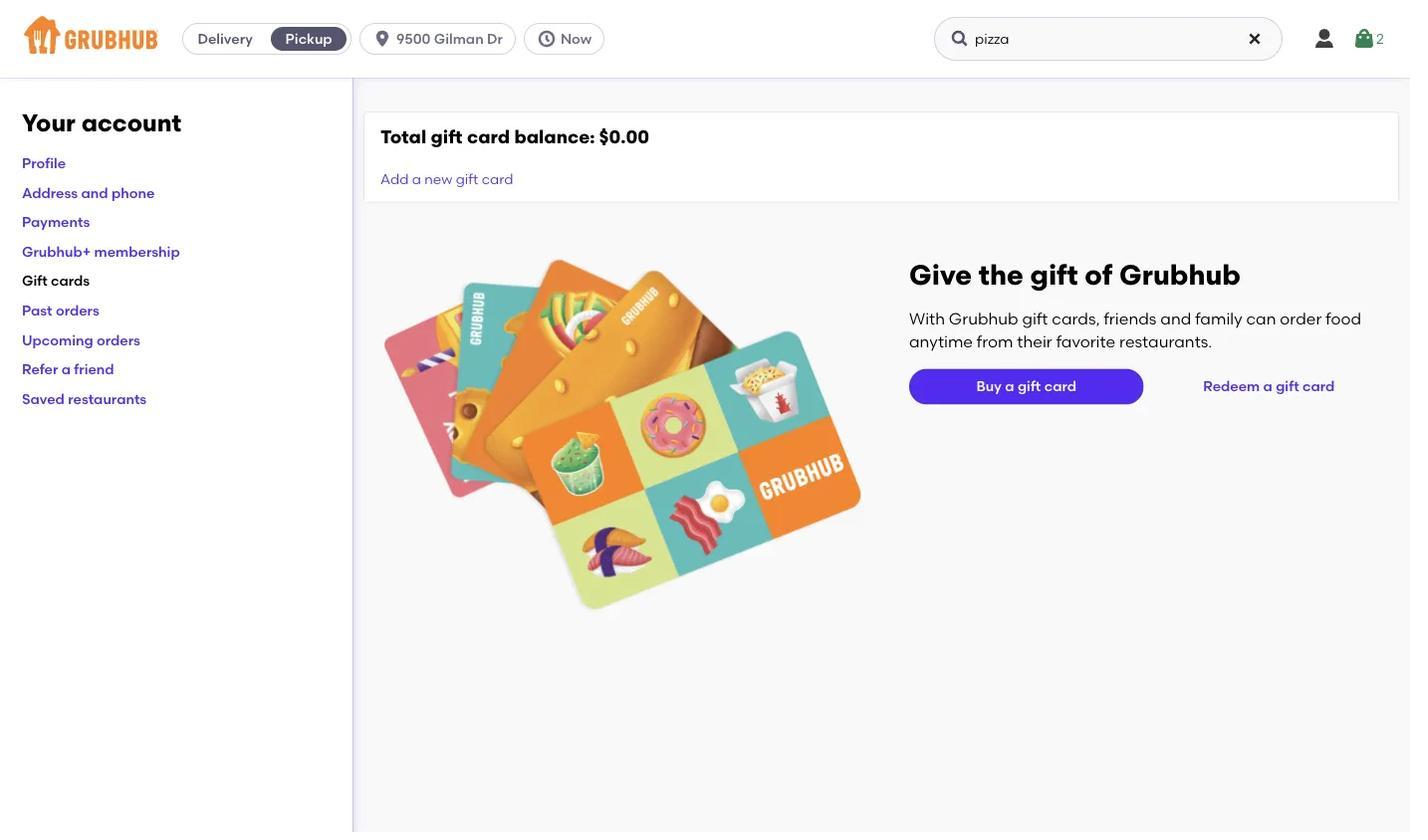 Task type: locate. For each thing, give the bounding box(es) containing it.
and up restaurants.
[[1161, 309, 1192, 329]]

0 horizontal spatial svg image
[[373, 29, 393, 49]]

gift cards
[[22, 273, 90, 290]]

new
[[425, 171, 453, 188]]

card down favorite
[[1045, 378, 1077, 395]]

add
[[381, 171, 409, 188]]

upcoming
[[22, 332, 93, 348]]

now
[[561, 30, 592, 47]]

grubhub+ membership
[[22, 243, 180, 260]]

membership
[[94, 243, 180, 260]]

dr
[[487, 30, 503, 47]]

svg image
[[1313, 27, 1337, 51], [1353, 27, 1377, 51], [950, 29, 970, 49]]

gift right buy
[[1018, 378, 1041, 395]]

and left phone on the top left
[[81, 184, 108, 201]]

profile link
[[22, 155, 66, 172]]

2 horizontal spatial svg image
[[1353, 27, 1377, 51]]

svg image
[[373, 29, 393, 49], [537, 29, 557, 49], [1247, 31, 1263, 47]]

a left new
[[412, 171, 421, 188]]

card up add a new gift card
[[467, 126, 510, 148]]

your
[[22, 109, 76, 137]]

gift
[[431, 126, 463, 148], [456, 171, 478, 188], [1031, 258, 1079, 291], [1023, 309, 1048, 329], [1018, 378, 1041, 395], [1276, 378, 1300, 395]]

svg image inside 9500 gilman dr button
[[373, 29, 393, 49]]

refer a friend link
[[22, 361, 114, 378]]

the
[[979, 258, 1024, 291]]

svg image for 9500 gilman dr
[[373, 29, 393, 49]]

gift for give the gift of grubhub
[[1031, 258, 1079, 291]]

card
[[467, 126, 510, 148], [482, 171, 514, 188], [1045, 378, 1077, 395], [1303, 378, 1335, 395]]

buy a gift card link
[[910, 369, 1144, 405]]

svg image inside now button
[[537, 29, 557, 49]]

orders for upcoming orders
[[97, 332, 140, 348]]

gift left of on the top right of page
[[1031, 258, 1079, 291]]

past orders
[[22, 302, 99, 319]]

0 horizontal spatial svg image
[[950, 29, 970, 49]]

1 horizontal spatial svg image
[[537, 29, 557, 49]]

2 button
[[1353, 21, 1385, 57]]

buy
[[977, 378, 1002, 395]]

gift card image
[[385, 257, 862, 613]]

1 vertical spatial grubhub
[[949, 309, 1019, 329]]

a for redeem
[[1264, 378, 1273, 395]]

gift up add a new gift card
[[431, 126, 463, 148]]

orders up friend
[[97, 332, 140, 348]]

phone
[[112, 184, 155, 201]]

grubhub inside with grubhub gift cards, friends and family can order food anytime from their favorite restaurants.
[[949, 309, 1019, 329]]

a right refer
[[61, 361, 71, 378]]

orders up upcoming orders
[[56, 302, 99, 319]]

svg image inside 2 button
[[1353, 27, 1377, 51]]

refer
[[22, 361, 58, 378]]

card inside button
[[1303, 378, 1335, 395]]

past orders link
[[22, 302, 99, 319]]

orders
[[56, 302, 99, 319], [97, 332, 140, 348]]

card down order
[[1303, 378, 1335, 395]]

a
[[412, 171, 421, 188], [61, 361, 71, 378], [1005, 378, 1015, 395], [1264, 378, 1273, 395]]

1 vertical spatial and
[[1161, 309, 1192, 329]]

gift inside with grubhub gift cards, friends and family can order food anytime from their favorite restaurants.
[[1023, 309, 1048, 329]]

redeem
[[1204, 378, 1260, 395]]

address
[[22, 184, 78, 201]]

0 horizontal spatial grubhub
[[949, 309, 1019, 329]]

main navigation navigation
[[0, 0, 1411, 78]]

pickup
[[286, 30, 332, 47]]

grubhub up from
[[949, 309, 1019, 329]]

grubhub up family
[[1120, 258, 1241, 291]]

a inside button
[[1264, 378, 1273, 395]]

gift inside button
[[1276, 378, 1300, 395]]

a right buy
[[1005, 378, 1015, 395]]

food
[[1326, 309, 1362, 329]]

delivery
[[198, 30, 253, 47]]

Search for food, convenience, alcohol... search field
[[934, 17, 1283, 61]]

delivery button
[[183, 23, 267, 55]]

gift for buy a gift card
[[1018, 378, 1041, 395]]

cards,
[[1052, 309, 1101, 329]]

saved restaurants link
[[22, 390, 147, 407]]

0 vertical spatial orders
[[56, 302, 99, 319]]

gift cards link
[[22, 273, 90, 290]]

family
[[1196, 309, 1243, 329]]

and
[[81, 184, 108, 201], [1161, 309, 1192, 329]]

profile
[[22, 155, 66, 172]]

1 vertical spatial orders
[[97, 332, 140, 348]]

svg image for now
[[537, 29, 557, 49]]

gift up their
[[1023, 309, 1048, 329]]

0 horizontal spatial and
[[81, 184, 108, 201]]

account
[[81, 109, 181, 137]]

grubhub
[[1120, 258, 1241, 291], [949, 309, 1019, 329]]

and inside with grubhub gift cards, friends and family can order food anytime from their favorite restaurants.
[[1161, 309, 1192, 329]]

0 vertical spatial grubhub
[[1120, 258, 1241, 291]]

can
[[1247, 309, 1277, 329]]

1 horizontal spatial and
[[1161, 309, 1192, 329]]

a right the redeem
[[1264, 378, 1273, 395]]

of
[[1085, 258, 1113, 291]]

cards
[[51, 273, 90, 290]]

gift right the redeem
[[1276, 378, 1300, 395]]



Task type: vqa. For each thing, say whether or not it's contained in the screenshot.
Grubhub+ Membership
yes



Task type: describe. For each thing, give the bounding box(es) containing it.
give the gift of grubhub
[[910, 258, 1241, 291]]

total gift card balance: $0.00
[[381, 126, 650, 148]]

card down total gift card balance: $0.00
[[482, 171, 514, 188]]

their
[[1017, 332, 1053, 351]]

now button
[[524, 23, 613, 55]]

address and phone link
[[22, 184, 155, 201]]

give
[[910, 258, 972, 291]]

redeem a gift card button
[[1196, 369, 1343, 405]]

your account
[[22, 109, 181, 137]]

address and phone
[[22, 184, 155, 201]]

a for refer
[[61, 361, 71, 378]]

refer a friend
[[22, 361, 114, 378]]

gift for with grubhub gift cards, friends and family can order food anytime from their favorite restaurants.
[[1023, 309, 1048, 329]]

past
[[22, 302, 52, 319]]

9500
[[397, 30, 431, 47]]

$0.00
[[599, 126, 650, 148]]

2
[[1377, 30, 1385, 47]]

0 vertical spatial and
[[81, 184, 108, 201]]

1 horizontal spatial svg image
[[1313, 27, 1337, 51]]

anytime
[[910, 332, 973, 351]]

payments link
[[22, 214, 90, 231]]

from
[[977, 332, 1014, 351]]

pickup button
[[267, 23, 351, 55]]

grubhub+
[[22, 243, 91, 260]]

total
[[381, 126, 427, 148]]

with grubhub gift cards, friends and family can order food anytime from their favorite restaurants.
[[910, 309, 1362, 351]]

friends
[[1104, 309, 1157, 329]]

gift right new
[[456, 171, 478, 188]]

friend
[[74, 361, 114, 378]]

order
[[1280, 309, 1322, 329]]

upcoming orders link
[[22, 332, 140, 348]]

gilman
[[434, 30, 484, 47]]

favorite
[[1057, 332, 1116, 351]]

with
[[910, 309, 945, 329]]

balance:
[[515, 126, 595, 148]]

orders for past orders
[[56, 302, 99, 319]]

9500 gilman dr button
[[360, 23, 524, 55]]

saved restaurants
[[22, 390, 147, 407]]

gift for redeem a gift card
[[1276, 378, 1300, 395]]

grubhub+ membership link
[[22, 243, 180, 260]]

restaurants.
[[1120, 332, 1213, 351]]

add a new gift card
[[381, 171, 514, 188]]

a for buy
[[1005, 378, 1015, 395]]

payments
[[22, 214, 90, 231]]

redeem a gift card
[[1204, 378, 1335, 395]]

restaurants
[[68, 390, 147, 407]]

1 horizontal spatial grubhub
[[1120, 258, 1241, 291]]

a for add
[[412, 171, 421, 188]]

saved
[[22, 390, 65, 407]]

2 horizontal spatial svg image
[[1247, 31, 1263, 47]]

upcoming orders
[[22, 332, 140, 348]]

buy a gift card
[[977, 378, 1077, 395]]

9500 gilman dr
[[397, 30, 503, 47]]

gift
[[22, 273, 47, 290]]



